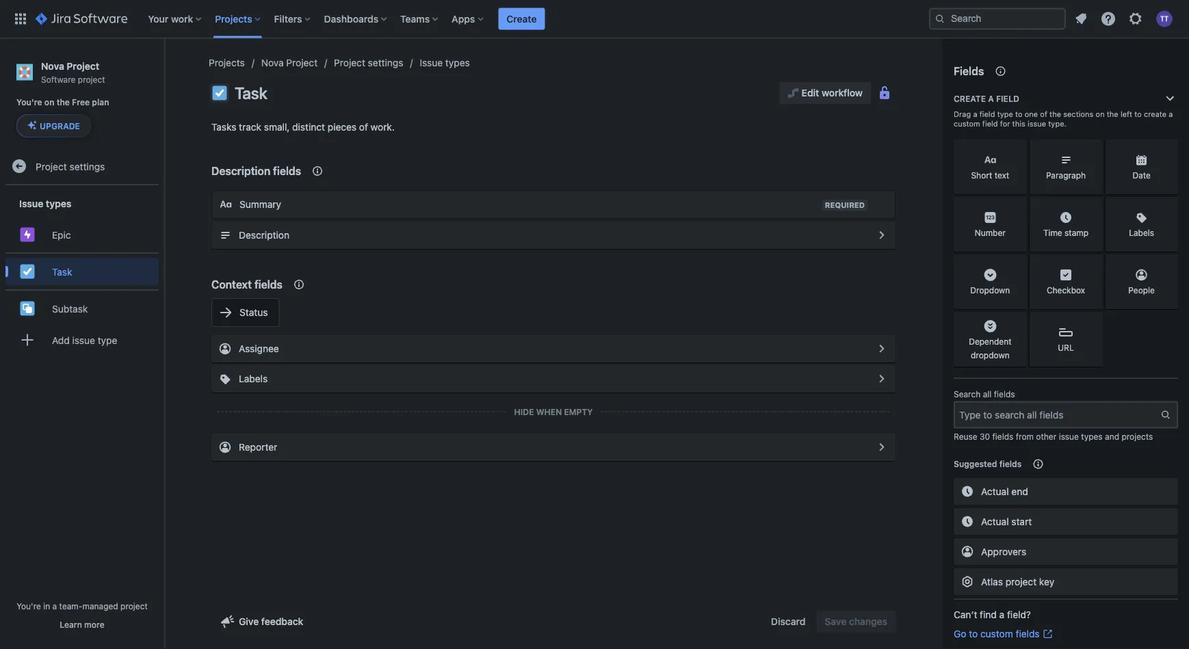 Task type: locate. For each thing, give the bounding box(es) containing it.
types down "apps"
[[445, 57, 470, 68]]

1 vertical spatial project settings link
[[5, 153, 159, 180]]

edit workflow
[[802, 87, 863, 99]]

0 vertical spatial custom
[[954, 119, 980, 128]]

projects inside popup button
[[215, 13, 252, 24]]

1 horizontal spatial types
[[445, 57, 470, 68]]

reuse
[[954, 432, 978, 442]]

add
[[52, 334, 70, 346]]

nova for nova project
[[261, 57, 284, 68]]

you're for you're in a team-managed project
[[17, 601, 41, 611]]

0 vertical spatial issue
[[420, 57, 443, 68]]

project inside nova project software project
[[78, 74, 105, 84]]

1 horizontal spatial create
[[954, 94, 986, 103]]

type inside drag a field type to one of the sections on the left to create a custom field for this issue type.
[[997, 110, 1013, 119]]

0 horizontal spatial on
[[44, 97, 54, 107]]

1 vertical spatial description
[[239, 230, 289, 241]]

1 horizontal spatial project
[[120, 601, 148, 611]]

2 you're from the top
[[17, 601, 41, 611]]

1 vertical spatial issue
[[19, 198, 43, 209]]

1 vertical spatial of
[[359, 121, 368, 133]]

1 vertical spatial field
[[980, 110, 995, 119]]

1 vertical spatial task
[[52, 266, 72, 277]]

2 horizontal spatial project
[[1006, 576, 1037, 587]]

notifications image
[[1073, 11, 1089, 27]]

a right find
[[999, 609, 1005, 621]]

your
[[148, 13, 169, 24]]

more
[[84, 620, 104, 630]]

start
[[1012, 516, 1032, 527]]

custom inside drag a field type to one of the sections on the left to create a custom field for this issue type.
[[954, 119, 980, 128]]

nova project
[[261, 57, 318, 68]]

primary element
[[8, 0, 929, 38]]

this link will be opened in a new tab image
[[1043, 629, 1053, 640]]

you're in a team-managed project
[[17, 601, 148, 611]]

labels down 'assignee'
[[239, 373, 268, 385]]

hide when empty
[[514, 407, 593, 417]]

assignee button
[[211, 335, 896, 363]]

filters
[[274, 13, 302, 24]]

dropdown
[[971, 350, 1010, 360]]

3 open field configuration image from the top
[[874, 439, 890, 456]]

task
[[235, 83, 267, 103], [52, 266, 72, 277]]

0 horizontal spatial settings
[[69, 161, 105, 172]]

open field configuration image inside labels button
[[874, 371, 890, 387]]

project left key
[[1006, 576, 1037, 587]]

0 vertical spatial actual
[[981, 486, 1009, 497]]

fields left this link will be opened in a new tab icon
[[1016, 628, 1040, 640]]

2 more information image from the top
[[1085, 256, 1101, 272]]

1 vertical spatial labels
[[239, 373, 268, 385]]

the left left
[[1107, 110, 1119, 119]]

0 vertical spatial create
[[507, 13, 537, 24]]

types up epic
[[46, 198, 71, 209]]

issue right other
[[1059, 432, 1079, 442]]

to right left
[[1135, 110, 1142, 119]]

people
[[1129, 285, 1155, 295]]

create up drag
[[954, 94, 986, 103]]

issue up epic 'link'
[[19, 198, 43, 209]]

issue types up epic
[[19, 198, 71, 209]]

open field configuration image inside reporter button
[[874, 439, 890, 456]]

0 vertical spatial field
[[996, 94, 1019, 103]]

1 vertical spatial issue types
[[19, 198, 71, 209]]

1 vertical spatial open field configuration image
[[874, 371, 890, 387]]

the up the type.
[[1050, 110, 1061, 119]]

search image
[[935, 13, 946, 24]]

of left work.
[[359, 121, 368, 133]]

task down epic
[[52, 266, 72, 277]]

you're on the free plan
[[16, 97, 109, 107]]

one
[[1025, 110, 1038, 119]]

1 vertical spatial project settings
[[36, 161, 105, 172]]

0 vertical spatial project
[[78, 74, 105, 84]]

issue for issue types link
[[420, 57, 443, 68]]

issue down teams popup button
[[420, 57, 443, 68]]

0 vertical spatial issue
[[1028, 119, 1046, 128]]

feedback
[[261, 616, 303, 627]]

issue down 'one'
[[1028, 119, 1046, 128]]

you're up upgrade button
[[16, 97, 42, 107]]

dropdown
[[970, 285, 1010, 295]]

issue type icon image
[[211, 85, 228, 101]]

number
[[975, 228, 1006, 237]]

settings down upgrade
[[69, 161, 105, 172]]

project settings down upgrade
[[36, 161, 105, 172]]

1 vertical spatial project
[[1006, 576, 1037, 587]]

2 vertical spatial open field configuration image
[[874, 439, 890, 456]]

1 vertical spatial projects
[[209, 57, 245, 68]]

1 vertical spatial type
[[98, 334, 117, 346]]

a right drag
[[973, 110, 977, 119]]

epic link
[[5, 221, 159, 249]]

0 horizontal spatial task
[[52, 266, 72, 277]]

add issue type
[[52, 334, 117, 346]]

group
[[5, 186, 159, 362]]

tasks
[[211, 121, 236, 133]]

0 horizontal spatial issue
[[72, 334, 95, 346]]

1 horizontal spatial project settings
[[334, 57, 403, 68]]

nova project software project
[[41, 60, 105, 84]]

2 vertical spatial types
[[1081, 432, 1103, 442]]

2 open field configuration image from the top
[[874, 371, 890, 387]]

1 horizontal spatial task
[[235, 83, 267, 103]]

types left and
[[1081, 432, 1103, 442]]

description inside button
[[239, 230, 289, 241]]

dependent dropdown
[[969, 337, 1012, 360]]

banner
[[0, 0, 1189, 38]]

open field configuration image
[[874, 227, 890, 244], [874, 371, 890, 387], [874, 439, 890, 456]]

issue right add
[[72, 334, 95, 346]]

0 vertical spatial labels
[[1129, 228, 1154, 237]]

project inside nova project software project
[[67, 60, 99, 72]]

description up summary
[[211, 165, 270, 178]]

project settings link
[[334, 55, 403, 71], [5, 153, 159, 180]]

add issue type image
[[19, 332, 36, 348]]

0 vertical spatial description
[[211, 165, 270, 178]]

custom down can't find a field?
[[980, 628, 1013, 640]]

description
[[211, 165, 270, 178], [239, 230, 289, 241]]

and
[[1105, 432, 1119, 442]]

project settings link down upgrade
[[5, 153, 159, 180]]

for
[[1000, 119, 1010, 128]]

1 horizontal spatial nova
[[261, 57, 284, 68]]

2 horizontal spatial issue
[[1059, 432, 1079, 442]]

1 horizontal spatial the
[[1050, 110, 1061, 119]]

0 vertical spatial task
[[235, 83, 267, 103]]

text
[[995, 170, 1009, 180]]

drag
[[954, 110, 971, 119]]

1 horizontal spatial of
[[1040, 110, 1048, 119]]

1 vertical spatial on
[[1096, 110, 1105, 119]]

description for description
[[239, 230, 289, 241]]

create inside create button
[[507, 13, 537, 24]]

0 vertical spatial projects
[[215, 13, 252, 24]]

type up the for
[[997, 110, 1013, 119]]

create
[[1144, 110, 1167, 119]]

open field configuration image inside the description button
[[874, 227, 890, 244]]

1 horizontal spatial project settings link
[[334, 55, 403, 71]]

1 vertical spatial actual
[[981, 516, 1009, 527]]

project down upgrade button
[[36, 161, 67, 172]]

short text
[[971, 170, 1009, 180]]

appswitcher icon image
[[12, 11, 29, 27]]

url
[[1058, 343, 1074, 352]]

project settings down dashboards "dropdown button"
[[334, 57, 403, 68]]

dashboards
[[324, 13, 378, 24]]

labels
[[1129, 228, 1154, 237], [239, 373, 268, 385]]

more information about the fields image
[[992, 63, 1009, 79]]

assignee
[[239, 343, 279, 354]]

suggested fields
[[954, 459, 1022, 469]]

2 vertical spatial project
[[120, 601, 148, 611]]

a right create
[[1169, 110, 1173, 119]]

approvers
[[981, 546, 1026, 557]]

of
[[1040, 110, 1048, 119], [359, 121, 368, 133]]

projects up 'issue type icon'
[[209, 57, 245, 68]]

labels down date
[[1129, 228, 1154, 237]]

sidebar navigation image
[[149, 55, 179, 82]]

project right "managed"
[[120, 601, 148, 611]]

1 horizontal spatial labels
[[1129, 228, 1154, 237]]

can't find a field?
[[954, 609, 1031, 621]]

actual
[[981, 486, 1009, 497], [981, 516, 1009, 527]]

open field configuration image for labels
[[874, 371, 890, 387]]

create for create a field
[[954, 94, 986, 103]]

the left free
[[57, 97, 70, 107]]

2 horizontal spatial the
[[1107, 110, 1119, 119]]

0 horizontal spatial nova
[[41, 60, 64, 72]]

on inside drag a field type to one of the sections on the left to create a custom field for this issue type.
[[1096, 110, 1105, 119]]

field left the for
[[982, 119, 998, 128]]

1 actual from the top
[[981, 486, 1009, 497]]

1 vertical spatial more information image
[[1085, 256, 1101, 272]]

approvers button
[[954, 538, 1178, 566]]

workflow
[[822, 87, 863, 99]]

nova inside nova project software project
[[41, 60, 64, 72]]

field up the for
[[996, 94, 1019, 103]]

0 horizontal spatial issue types
[[19, 198, 71, 209]]

type inside button
[[98, 334, 117, 346]]

project up plan
[[78, 74, 105, 84]]

project
[[78, 74, 105, 84], [1006, 576, 1037, 587], [120, 601, 148, 611]]

1 horizontal spatial issue types
[[420, 57, 470, 68]]

0 vertical spatial type
[[997, 110, 1013, 119]]

status
[[239, 307, 268, 318]]

2 vertical spatial issue
[[1059, 432, 1079, 442]]

1 open field configuration image from the top
[[874, 227, 890, 244]]

1 vertical spatial settings
[[69, 161, 105, 172]]

task right 'issue type icon'
[[235, 83, 267, 103]]

you're left in
[[17, 601, 41, 611]]

actual left end
[[981, 486, 1009, 497]]

type down subtask link
[[98, 334, 117, 346]]

fields right all
[[994, 390, 1015, 399]]

Search field
[[929, 8, 1066, 30]]

more information image up stamp
[[1085, 198, 1101, 215]]

create right apps dropdown button
[[507, 13, 537, 24]]

project
[[286, 57, 318, 68], [334, 57, 365, 68], [67, 60, 99, 72], [36, 161, 67, 172]]

task group
[[5, 253, 159, 290]]

project settings link down dashboards "dropdown button"
[[334, 55, 403, 71]]

to right go
[[969, 628, 978, 640]]

learn more button
[[60, 619, 104, 630]]

1 horizontal spatial on
[[1096, 110, 1105, 119]]

nova up 'software'
[[41, 60, 64, 72]]

0 horizontal spatial issue
[[19, 198, 43, 209]]

1 you're from the top
[[16, 97, 42, 107]]

description down summary
[[239, 230, 289, 241]]

on right sections
[[1096, 110, 1105, 119]]

custom down drag
[[954, 119, 980, 128]]

your profile and settings image
[[1156, 11, 1173, 27]]

0 vertical spatial of
[[1040, 110, 1048, 119]]

dependent
[[969, 337, 1012, 346]]

0 horizontal spatial project settings
[[36, 161, 105, 172]]

date
[[1133, 170, 1151, 180]]

2 horizontal spatial types
[[1081, 432, 1103, 442]]

more information about the context fields image
[[291, 276, 307, 293]]

0 vertical spatial project settings link
[[334, 55, 403, 71]]

create for create
[[507, 13, 537, 24]]

1 vertical spatial types
[[46, 198, 71, 209]]

field for create
[[996, 94, 1019, 103]]

nova right 'projects' "link"
[[261, 57, 284, 68]]

settings
[[368, 57, 403, 68], [69, 161, 105, 172]]

project up 'software'
[[67, 60, 99, 72]]

0 horizontal spatial type
[[98, 334, 117, 346]]

to up this
[[1015, 110, 1023, 119]]

projects
[[215, 13, 252, 24], [209, 57, 245, 68]]

required
[[825, 201, 865, 210]]

small,
[[264, 121, 290, 133]]

0 vertical spatial open field configuration image
[[874, 227, 890, 244]]

0 horizontal spatial project
[[78, 74, 105, 84]]

issue types down "apps"
[[420, 57, 470, 68]]

more information image down stamp
[[1085, 256, 1101, 272]]

1 more information image from the top
[[1085, 198, 1101, 215]]

issue inside group
[[19, 198, 43, 209]]

of right 'one'
[[1040, 110, 1048, 119]]

go
[[954, 628, 966, 640]]

issue types
[[420, 57, 470, 68], [19, 198, 71, 209]]

time
[[1043, 228, 1062, 237]]

1 horizontal spatial issue
[[1028, 119, 1046, 128]]

0 vertical spatial more information image
[[1085, 198, 1101, 215]]

go to custom fields link
[[954, 627, 1053, 641]]

nova
[[261, 57, 284, 68], [41, 60, 64, 72]]

jira software image
[[36, 11, 127, 27], [36, 11, 127, 27]]

2 actual from the top
[[981, 516, 1009, 527]]

0 vertical spatial settings
[[368, 57, 403, 68]]

0 vertical spatial you're
[[16, 97, 42, 107]]

open field configuration image for reporter
[[874, 439, 890, 456]]

0 horizontal spatial labels
[[239, 373, 268, 385]]

1 horizontal spatial type
[[997, 110, 1013, 119]]

1 vertical spatial you're
[[17, 601, 41, 611]]

on up upgrade button
[[44, 97, 54, 107]]

more information image
[[1085, 198, 1101, 215], [1085, 256, 1101, 272]]

settings down dashboards "dropdown button"
[[368, 57, 403, 68]]

labels button
[[211, 365, 896, 393]]

open field configuration image
[[874, 341, 890, 357]]

1 vertical spatial issue
[[72, 334, 95, 346]]

0 horizontal spatial create
[[507, 13, 537, 24]]

your work
[[148, 13, 193, 24]]

actual for actual start
[[981, 516, 1009, 527]]

1 horizontal spatial issue
[[420, 57, 443, 68]]

actual left start
[[981, 516, 1009, 527]]

projects for 'projects' "link"
[[209, 57, 245, 68]]

projects up 'projects' "link"
[[215, 13, 252, 24]]

1 vertical spatial create
[[954, 94, 986, 103]]

type
[[997, 110, 1013, 119], [98, 334, 117, 346]]

0 horizontal spatial to
[[969, 628, 978, 640]]

issue
[[1028, 119, 1046, 128], [72, 334, 95, 346], [1059, 432, 1079, 442]]

field down create a field
[[980, 110, 995, 119]]

the
[[57, 97, 70, 107], [1050, 110, 1061, 119], [1107, 110, 1119, 119]]



Task type: describe. For each thing, give the bounding box(es) containing it.
from
[[1016, 432, 1034, 442]]

issue inside drag a field type to one of the sections on the left to create a custom field for this issue type.
[[1028, 119, 1046, 128]]

Type to search all fields text field
[[955, 403, 1160, 427]]

project down filters popup button on the top left of the page
[[286, 57, 318, 68]]

stamp
[[1065, 228, 1089, 237]]

add issue type button
[[5, 327, 159, 354]]

learn
[[60, 620, 82, 630]]

atlas
[[981, 576, 1003, 587]]

teams
[[400, 13, 430, 24]]

left
[[1121, 110, 1133, 119]]

task link
[[5, 258, 159, 285]]

2 vertical spatial field
[[982, 119, 998, 128]]

work.
[[371, 121, 395, 133]]

0 horizontal spatial types
[[46, 198, 71, 209]]

give feedback button
[[211, 611, 312, 633]]

1 vertical spatial custom
[[980, 628, 1013, 640]]

issue inside button
[[72, 334, 95, 346]]

time stamp
[[1043, 228, 1089, 237]]

hide
[[514, 407, 534, 417]]

sections
[[1063, 110, 1094, 119]]

teams button
[[396, 8, 444, 30]]

field for drag
[[980, 110, 995, 119]]

reuse 30 fields from other issue types and projects
[[954, 432, 1153, 442]]

more information about the suggested fields image
[[1030, 456, 1046, 472]]

fields left the more information about the suggested fields 'icon'
[[999, 459, 1022, 469]]

fields left more information about the context fields icon
[[273, 165, 301, 178]]

atlas project key button
[[954, 568, 1178, 596]]

nova for nova project software project
[[41, 60, 64, 72]]

a right in
[[52, 601, 57, 611]]

distinct
[[292, 121, 325, 133]]

pieces
[[328, 121, 357, 133]]

create button
[[498, 8, 545, 30]]

atlas project key
[[981, 576, 1055, 587]]

task inside group
[[52, 266, 72, 277]]

checkbox
[[1047, 285, 1085, 295]]

description for description fields
[[211, 165, 270, 178]]

dashboards button
[[320, 8, 392, 30]]

free
[[72, 97, 90, 107]]

this
[[1012, 119, 1026, 128]]

reporter button
[[211, 434, 896, 461]]

0 vertical spatial project settings
[[334, 57, 403, 68]]

0 horizontal spatial of
[[359, 121, 368, 133]]

open field configuration image for description
[[874, 227, 890, 244]]

actual start
[[981, 516, 1032, 527]]

empty
[[564, 407, 593, 417]]

0 horizontal spatial the
[[57, 97, 70, 107]]

in
[[43, 601, 50, 611]]

apps
[[452, 13, 475, 24]]

tasks track small, distinct pieces of work.
[[211, 121, 395, 133]]

more information image for checkbox
[[1085, 256, 1101, 272]]

search
[[954, 390, 981, 399]]

project down dashboards
[[334, 57, 365, 68]]

edit
[[802, 87, 819, 99]]

filters button
[[270, 8, 316, 30]]

2 horizontal spatial to
[[1135, 110, 1142, 119]]

suggested
[[954, 459, 997, 469]]

work
[[171, 13, 193, 24]]

short
[[971, 170, 992, 180]]

0 horizontal spatial project settings link
[[5, 153, 159, 180]]

subtask
[[52, 303, 88, 314]]

your work button
[[144, 8, 207, 30]]

more information image for time stamp
[[1085, 198, 1101, 215]]

projects for projects popup button
[[215, 13, 252, 24]]

key
[[1039, 576, 1055, 587]]

fields left more information about the context fields image
[[254, 278, 283, 291]]

1 horizontal spatial settings
[[368, 57, 403, 68]]

context fields
[[211, 278, 283, 291]]

software
[[41, 74, 76, 84]]

labels inside labels button
[[239, 373, 268, 385]]

a down the more information about the fields image
[[988, 94, 994, 103]]

discard button
[[763, 611, 814, 633]]

help image
[[1100, 11, 1117, 27]]

can't
[[954, 609, 977, 621]]

issue types link
[[420, 55, 470, 71]]

create a field
[[954, 94, 1019, 103]]

description fields
[[211, 165, 301, 178]]

other
[[1036, 432, 1057, 442]]

plan
[[92, 97, 109, 107]]

managed
[[82, 601, 118, 611]]

end
[[1012, 486, 1028, 497]]

find
[[980, 609, 997, 621]]

0 vertical spatial on
[[44, 97, 54, 107]]

project inside button
[[1006, 576, 1037, 587]]

group containing issue types
[[5, 186, 159, 362]]

banner containing your work
[[0, 0, 1189, 38]]

drag a field type to one of the sections on the left to create a custom field for this issue type.
[[954, 110, 1173, 128]]

reporter
[[239, 442, 277, 453]]

of inside drag a field type to one of the sections on the left to create a custom field for this issue type.
[[1040, 110, 1048, 119]]

paragraph
[[1046, 170, 1086, 180]]

context
[[211, 278, 252, 291]]

more information about the context fields image
[[309, 163, 326, 179]]

field?
[[1007, 609, 1031, 621]]

more information image
[[1085, 141, 1101, 157]]

actual for actual end
[[981, 486, 1009, 497]]

you're for you're on the free plan
[[16, 97, 42, 107]]

type.
[[1048, 119, 1067, 128]]

1 horizontal spatial to
[[1015, 110, 1023, 119]]

team-
[[59, 601, 82, 611]]

issue for group containing issue types
[[19, 198, 43, 209]]

projects button
[[211, 8, 266, 30]]

actual start button
[[954, 508, 1178, 535]]

track
[[239, 121, 261, 133]]

discard
[[771, 616, 806, 627]]

when
[[536, 407, 562, 417]]

give
[[239, 616, 259, 627]]

apps button
[[448, 8, 489, 30]]

fields right 30
[[993, 432, 1014, 442]]

settings image
[[1128, 11, 1144, 27]]

0 vertical spatial types
[[445, 57, 470, 68]]

fields
[[954, 65, 984, 78]]

0 vertical spatial issue types
[[420, 57, 470, 68]]

subtask link
[[5, 295, 159, 322]]

30
[[980, 432, 990, 442]]

actual end
[[981, 486, 1028, 497]]

upgrade button
[[17, 115, 90, 137]]

search all fields
[[954, 390, 1015, 399]]

go to custom fields
[[954, 628, 1040, 640]]

projects link
[[209, 55, 245, 71]]



Task type: vqa. For each thing, say whether or not it's contained in the screenshot.


